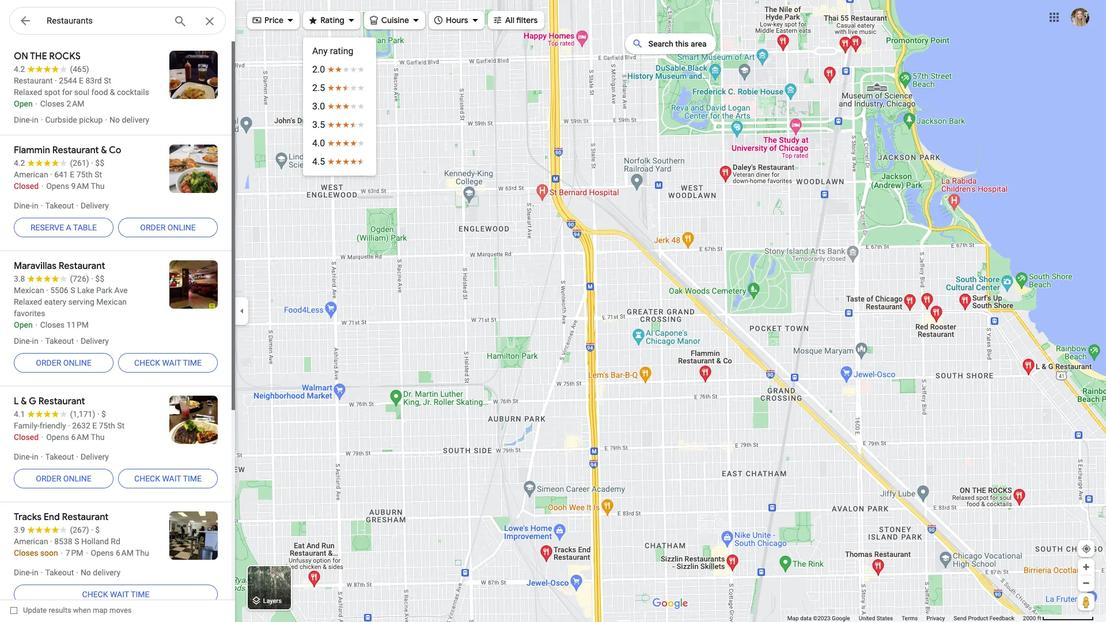 Task type: describe. For each thing, give the bounding box(es) containing it.

[[492, 14, 503, 26]]

3.0
[[312, 101, 325, 112]]

order online link for the middle the check wait time link
[[14, 465, 113, 493]]

1 vertical spatial check
[[134, 474, 160, 483]]

a
[[66, 223, 71, 232]]

hours
[[446, 15, 468, 25]]

2 vertical spatial check wait time link
[[14, 581, 218, 608]]

google
[[832, 615, 850, 622]]

4.5 stars element
[[312, 155, 367, 169]]

2 vertical spatial online
[[63, 474, 91, 483]]

2.0 stars element
[[312, 63, 367, 77]]

product
[[968, 615, 988, 622]]

any rating
[[312, 46, 353, 56]]

zoom in image
[[1082, 563, 1090, 571]]

states
[[877, 615, 893, 622]]


[[18, 13, 32, 29]]

this
[[675, 39, 689, 48]]

layers
[[263, 598, 282, 605]]

Update results when map moves checkbox
[[10, 603, 132, 618]]

2 vertical spatial time
[[131, 590, 149, 599]]


[[433, 14, 444, 26]]

cuisine button
[[364, 7, 425, 33]]

collapse side panel image
[[236, 305, 248, 317]]

google maps element
[[0, 0, 1106, 622]]

4.0
[[312, 138, 325, 149]]

2000 ft button
[[1023, 615, 1094, 622]]

2000 ft
[[1023, 615, 1041, 622]]

1 vertical spatial check wait time
[[134, 474, 202, 483]]

0 vertical spatial check wait time
[[134, 358, 202, 368]]

0 vertical spatial check wait time link
[[118, 349, 218, 377]]

2.0
[[312, 64, 325, 75]]

0 vertical spatial check
[[134, 358, 160, 368]]

2000
[[1023, 615, 1036, 622]]

 rating
[[308, 14, 344, 26]]

united states
[[859, 615, 893, 622]]

2.5 stars element
[[312, 81, 367, 95]]

show street view coverage image
[[1078, 593, 1094, 611]]

rating
[[330, 46, 353, 56]]

3.5 stars element
[[312, 118, 367, 132]]

privacy button
[[926, 615, 945, 622]]

0 vertical spatial order online link
[[118, 214, 218, 241]]

0 vertical spatial online
[[168, 223, 196, 232]]

price button
[[247, 7, 300, 33]]

update results when map moves
[[23, 606, 132, 615]]

results for restaurants feed
[[0, 41, 235, 618]]

any
[[312, 46, 328, 56]]



Task type: vqa. For each thing, say whether or not it's contained in the screenshot.
4.0 stars "element"
yes



Task type: locate. For each thing, give the bounding box(es) containing it.
ft
[[1037, 615, 1041, 622]]

results
[[49, 606, 71, 615]]

table
[[73, 223, 97, 232]]

footer inside google maps element
[[787, 615, 1023, 622]]


[[308, 14, 318, 26]]

1 vertical spatial order
[[36, 358, 61, 368]]

footer containing map data ©2023 google
[[787, 615, 1023, 622]]

online
[[168, 223, 196, 232], [63, 358, 91, 368], [63, 474, 91, 483]]

2.5
[[312, 82, 325, 93]]

4.5
[[312, 156, 325, 167]]

order
[[140, 223, 166, 232], [36, 358, 61, 368], [36, 474, 61, 483]]

order online for the middle the check wait time link's order online link
[[36, 474, 91, 483]]

order online for topmost the check wait time link's order online link
[[36, 358, 91, 368]]

3.0 stars element
[[312, 100, 367, 113]]

3.5
[[312, 119, 325, 130]]

0 vertical spatial order online
[[140, 223, 196, 232]]

send
[[954, 615, 967, 622]]

show your location image
[[1081, 544, 1092, 554]]

1 vertical spatial wait
[[162, 474, 181, 483]]

order online
[[140, 223, 196, 232], [36, 358, 91, 368], [36, 474, 91, 483]]

1 vertical spatial order online link
[[14, 349, 113, 377]]

0 vertical spatial time
[[183, 358, 202, 368]]

2 vertical spatial order
[[36, 474, 61, 483]]

order online for order online link to the top
[[140, 223, 196, 232]]

1 vertical spatial check wait time link
[[118, 465, 218, 493]]

send product feedback button
[[954, 615, 1014, 622]]

all
[[505, 15, 514, 25]]

update
[[23, 606, 47, 615]]

order online link
[[118, 214, 218, 241], [14, 349, 113, 377], [14, 465, 113, 493]]

 button
[[9, 7, 41, 37]]

2 vertical spatial order online
[[36, 474, 91, 483]]

map data ©2023 google
[[787, 615, 850, 622]]

united states button
[[859, 615, 893, 622]]

1 vertical spatial order online
[[36, 358, 91, 368]]

reserve
[[30, 223, 64, 232]]

check wait time link
[[118, 349, 218, 377], [118, 465, 218, 493], [14, 581, 218, 608]]

1 vertical spatial online
[[63, 358, 91, 368]]

 all filters
[[492, 14, 538, 26]]

2 vertical spatial wait
[[110, 590, 129, 599]]

when
[[73, 606, 91, 615]]

check
[[134, 358, 160, 368], [134, 474, 160, 483], [82, 590, 108, 599]]

 search field
[[9, 7, 226, 37]]

moves
[[109, 606, 132, 615]]

search this area
[[648, 39, 707, 48]]

none field inside restaurants 'field'
[[47, 14, 164, 28]]

terms button
[[902, 615, 918, 622]]

2 vertical spatial order online link
[[14, 465, 113, 493]]

feedback
[[990, 615, 1014, 622]]

search
[[648, 39, 673, 48]]

time
[[183, 358, 202, 368], [183, 474, 202, 483], [131, 590, 149, 599]]

footer
[[787, 615, 1023, 622]]

privacy
[[926, 615, 945, 622]]

map
[[787, 615, 799, 622]]

price
[[264, 15, 284, 25]]

4.0 stars element
[[312, 137, 367, 150]]

0 vertical spatial wait
[[162, 358, 181, 368]]

Restaurants field
[[9, 7, 226, 35]]

search this area button
[[625, 33, 716, 54]]

map
[[93, 606, 108, 615]]

wait for the middle the check wait time link's order online link
[[162, 474, 181, 483]]

wait
[[162, 358, 181, 368], [162, 474, 181, 483], [110, 590, 129, 599]]

filters
[[516, 15, 538, 25]]

google account: michelle dermenjian  
(michelle.dermenjian@adept.ai) image
[[1071, 8, 1089, 26]]

send product feedback
[[954, 615, 1014, 622]]

1 vertical spatial time
[[183, 474, 202, 483]]

data
[[800, 615, 812, 622]]

wait for topmost the check wait time link's order online link
[[162, 358, 181, 368]]

order online link for topmost the check wait time link
[[14, 349, 113, 377]]

 hours
[[433, 14, 468, 26]]

0 vertical spatial order
[[140, 223, 166, 232]]

terms
[[902, 615, 918, 622]]

united
[[859, 615, 875, 622]]

check wait time
[[134, 358, 202, 368], [134, 474, 202, 483], [82, 590, 149, 599]]

©2023
[[813, 615, 830, 622]]

reserve a table
[[30, 223, 97, 232]]

reserve a table link
[[14, 214, 113, 241]]

area
[[691, 39, 707, 48]]

2 vertical spatial check
[[82, 590, 108, 599]]

cuisine
[[381, 15, 409, 25]]

2 vertical spatial check wait time
[[82, 590, 149, 599]]

rating menu
[[303, 37, 376, 176]]

None field
[[47, 14, 164, 28]]

zoom out image
[[1082, 579, 1090, 588]]

rating
[[320, 15, 344, 25]]



